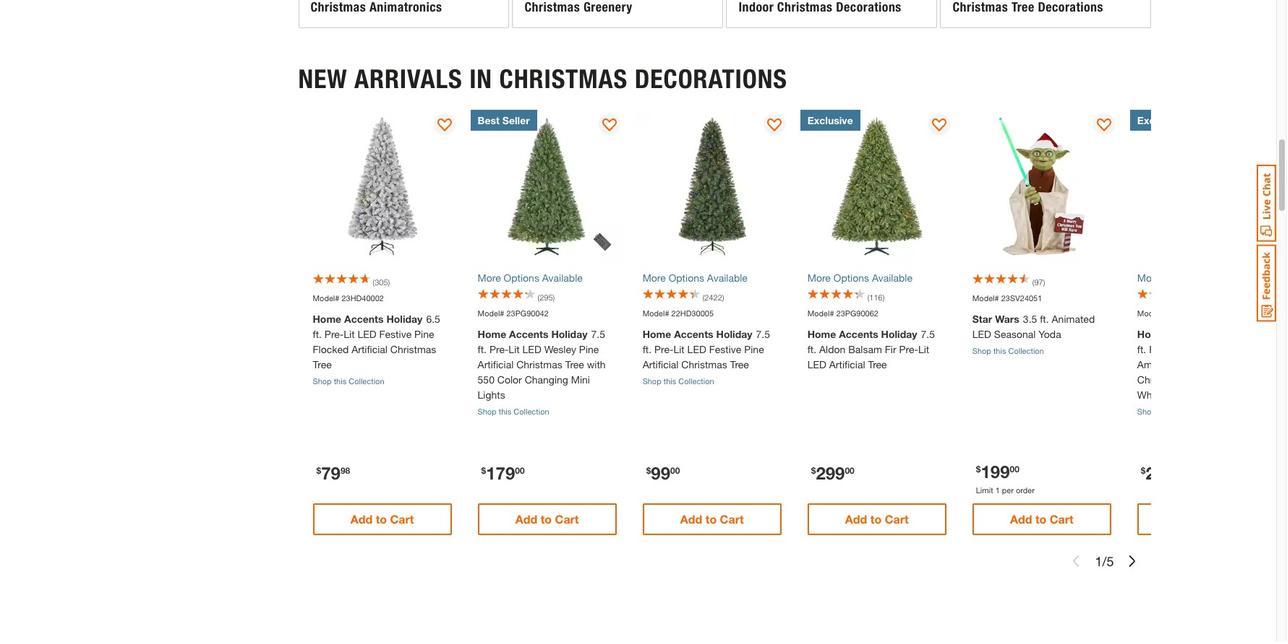 Task type: describe. For each thing, give the bounding box(es) containing it.
with inside 7.5 ft. pre-lit led sparkling amelia frosted pine artificial christmas tree with 600 warm white micro fairy lights
[[1208, 374, 1227, 386]]

7.5 ft. pre-lit led sparkling amelia frosted pine artificial christmas tree with 600 warm white micro fairy lights image
[[1130, 110, 1284, 263]]

pre- for 6.5 ft. pre-lit led festive pine flocked artificial christmas tree
[[325, 328, 344, 341]]

more options available link for 7.5 ft. pre-lit led wesley pine artificial christmas tree with 550 color changing mini lights
[[478, 270, 617, 285]]

artificial inside the 6.5 ft. pre-lit led festive pine flocked artificial christmas tree
[[352, 344, 388, 356]]

ft. for 7.5 ft. aldon balsam fir pre-lit led artificial tree
[[808, 344, 817, 356]]

collection for 7.5 ft. pre-lit led sparkling amelia frosted pine artificial christmas tree with 600 warm white micro fairy lights
[[1174, 407, 1209, 417]]

artificial inside 7.5 ft. aldon balsam fir pre-lit led artificial tree
[[829, 359, 865, 371]]

accents for 7.5 ft. pre-lit led wesley pine artificial christmas tree with 550 color changing mini lights
[[509, 328, 549, 341]]

add inside $ 99 00 add to cart
[[680, 513, 703, 527]]

7.5 ft. pre-lit led wesley pine artificial christmas tree with 550 color changing mini lights
[[478, 328, 606, 401]]

3.5 ft. animated led seasonal yoda image
[[965, 110, 1119, 263]]

order
[[1016, 486, 1035, 495]]

$ for $ 179 00
[[481, 466, 486, 477]]

( 116 )
[[868, 293, 885, 302]]

shop for 6.5 ft. pre-lit led festive pine flocked artificial christmas tree
[[313, 377, 332, 386]]

collection for 6.5 ft. pre-lit led festive pine flocked artificial christmas tree
[[349, 377, 384, 386]]

( for 116
[[868, 293, 870, 302]]

( 2422 )
[[703, 293, 724, 302]]

add to cart for 179
[[515, 513, 579, 527]]

98
[[341, 466, 350, 477]]

christmas inside 7.5 ft. pre-lit led sparkling amelia frosted pine artificial christmas tree with 600 warm white micro fairy lights
[[1138, 374, 1184, 386]]

97
[[1035, 277, 1043, 287]]

lit for 7.5 ft. pre-lit led wesley pine artificial christmas tree with 550 color changing mini lights
[[509, 344, 520, 356]]

add to cart button for limit
[[973, 504, 1112, 536]]

seasonal
[[994, 328, 1036, 341]]

shop this collection for 3.5 ft. animated led seasonal yoda
[[973, 346, 1044, 356]]

) for ( 2422 )
[[722, 293, 724, 302]]

( for 2422
[[703, 293, 705, 302]]

home for 7.5 ft. aldon balsam fir pre-lit led artificial tree
[[808, 328, 836, 341]]

christmas inside 7.5 ft. pre-lit led festive pine artificial christmas tree
[[682, 359, 727, 371]]

cart for limit
[[1050, 513, 1074, 527]]

arrivals
[[354, 63, 463, 94]]

$ 299
[[1141, 464, 1175, 484]]

lights inside 7.5 ft. pre-lit led wesley pine artificial christmas tree with 550 color changing mini lights
[[478, 389, 505, 401]]

best
[[478, 114, 500, 126]]

shop this collection link for 7.5 ft. pre-lit led festive pine artificial christmas tree
[[643, 376, 782, 388]]

artificial inside 7.5 ft. pre-lit led wesley pine artificial christmas tree with 550 color changing mini lights
[[478, 359, 514, 371]]

this for 3.5 ft. animated led seasonal yoda
[[994, 346, 1006, 356]]

3 more from the left
[[808, 272, 831, 284]]

7.5 ft. aldon balsam fir pre-lit led artificial tree image
[[800, 110, 954, 263]]

star wars
[[973, 313, 1020, 326]]

festive for tree
[[709, 344, 742, 356]]

shop this collection link for 6.5 ft. pre-lit led festive pine flocked artificial christmas tree
[[313, 376, 452, 388]]

with inside 7.5 ft. pre-lit led wesley pine artificial christmas tree with 550 color changing mini lights
[[587, 359, 606, 371]]

new
[[298, 63, 348, 94]]

led inside 3.5 ft. animated led seasonal yoda
[[973, 328, 992, 341]]

305
[[375, 277, 388, 287]]

add to cart button for 299
[[808, 504, 947, 536]]

more for 7.5 ft. pre-lit led wesley pine artificial christmas tree with 550 color changing mini lights
[[478, 272, 501, 284]]

christmas up seller
[[499, 63, 628, 94]]

3 more options available from the left
[[808, 272, 913, 284]]

to for 299
[[871, 513, 882, 527]]

seller
[[503, 114, 530, 126]]

per
[[1002, 486, 1014, 495]]

led for 6.5 ft. pre-lit led festive pine flocked artificial christmas tree
[[358, 328, 377, 341]]

23hd40002
[[342, 293, 384, 303]]

this for 7.5 ft. pre-lit led festive pine artificial christmas tree
[[664, 377, 676, 386]]

tree for 7.5 ft. pre-lit led festive pine artificial christmas tree
[[730, 359, 749, 371]]

sparkling
[[1204, 344, 1247, 356]]

best seller
[[478, 114, 530, 126]]

amelia
[[1138, 359, 1168, 371]]

model# for model# 22hd30005
[[643, 309, 669, 318]]

model# 23sv24051
[[973, 293, 1042, 303]]

6.5 ft. pre-lit led festive pine flocked artificial christmas tree
[[313, 313, 440, 371]]

3 display image from the left
[[1097, 118, 1112, 133]]

wesley
[[544, 344, 576, 356]]

( 305 )
[[373, 277, 390, 287]]

to inside $ 99 00 add to cart
[[706, 513, 717, 527]]

available for 7.5 ft. pre-lit led sparkling amelia frosted pine artificial christmas tree with 600 warm white micro fairy lights
[[1202, 272, 1243, 284]]

add to cart button for 79
[[313, 504, 452, 536]]

$ 179 00
[[481, 464, 525, 484]]

holiday for 6.5 ft. pre-lit led festive pine flocked artificial christmas tree
[[386, 313, 423, 326]]

shop this collection for 7.5 ft. pre-lit led sparkling amelia frosted pine artificial christmas tree with 600 warm white micro fairy lights
[[1138, 407, 1209, 417]]

home accents holiday for 7.5 ft. pre-lit led wesley pine artificial christmas tree with 550 color changing mini lights
[[478, 328, 588, 341]]

this is the first slide image
[[1071, 556, 1082, 568]]

artificial inside 7.5 ft. pre-lit led sparkling amelia frosted pine artificial christmas tree with 600 warm white micro fairy lights
[[1231, 359, 1267, 371]]

$ for $ 199 00
[[976, 464, 981, 475]]

7.5 for 7.5 ft. pre-lit led sparkling amelia frosted pine artificial christmas tree with 600 warm white micro fairy lights
[[1251, 328, 1265, 341]]

accents for 7.5 ft. aldon balsam fir pre-lit led artificial tree
[[839, 328, 879, 341]]

1 / 5
[[1095, 554, 1114, 570]]

more options available for 7.5 ft. pre-lit led sparkling amelia frosted pine artificial christmas tree with 600 warm white micro fairy lights
[[1138, 272, 1243, 284]]

$ 79 98 add to cart
[[316, 464, 414, 527]]

collection for 3.5 ft. animated led seasonal yoda
[[1009, 346, 1044, 356]]

23sv24051
[[1001, 293, 1042, 303]]

collection for 7.5 ft. pre-lit led wesley pine artificial christmas tree with 550 color changing mini lights
[[514, 407, 549, 417]]

tree for 7.5 ft. pre-lit led wesley pine artificial christmas tree with 550 color changing mini lights
[[565, 359, 584, 371]]

/
[[1103, 554, 1107, 570]]

116
[[870, 293, 883, 302]]

1 exclusive from the left
[[808, 114, 853, 126]]

options for 7.5 ft. pre-lit led sparkling amelia frosted pine artificial christmas tree with 600 warm white micro fairy lights
[[1164, 272, 1199, 284]]

limit 1 per order
[[976, 486, 1035, 495]]

led for 7.5 ft. pre-lit led festive pine artificial christmas tree
[[688, 344, 706, 356]]

holiday for 7.5 ft. aldon balsam fir pre-lit led artificial tree
[[881, 328, 918, 341]]

00 for 199
[[1010, 464, 1020, 475]]

pine for 7.5 ft. pre-lit led festive pine artificial christmas tree
[[744, 344, 764, 356]]

feedback link image
[[1257, 244, 1277, 323]]

22hd30005
[[672, 309, 714, 318]]

ft. for 6.5 ft. pre-lit led festive pine flocked artificial christmas tree
[[313, 328, 322, 341]]

cart for 179
[[555, 513, 579, 527]]

home for 7.5 ft. pre-lit led wesley pine artificial christmas tree with 550 color changing mini lights
[[478, 328, 506, 341]]

wars
[[995, 313, 1020, 326]]

warm
[[1249, 374, 1276, 386]]

6.5 ft. pre-lit led festive pine flocked artificial christmas tree image
[[306, 110, 459, 263]]

( for 97
[[1033, 277, 1035, 287]]

7.5 for 7.5 ft. pre-lit led festive pine artificial christmas tree
[[756, 328, 770, 341]]

yoda
[[1039, 328, 1061, 341]]

cart inside the $ 79 98 add to cart
[[390, 513, 414, 527]]

ft. for 7.5 ft. pre-lit led festive pine artificial christmas tree
[[643, 344, 652, 356]]

model# 23pg90042
[[478, 309, 549, 318]]

00 for 299
[[845, 466, 855, 477]]

aldon
[[819, 344, 846, 356]]

color
[[497, 374, 522, 386]]

7.5 ft. pre-lit led festive pine artificial christmas tree image
[[635, 110, 789, 263]]

limit
[[976, 486, 993, 495]]

99
[[651, 464, 670, 484]]

mini
[[571, 374, 590, 386]]

model# for model# 23sv24051
[[973, 293, 999, 303]]

00 for 99
[[670, 466, 680, 477]]

display image for 299
[[932, 118, 947, 133]]

cart inside $ 99 00 add to cart
[[720, 513, 744, 527]]

ft. for 7.5 ft. pre-lit led sparkling amelia frosted pine artificial christmas tree with 600 warm white micro fairy lights
[[1138, 344, 1147, 356]]



Task type: locate. For each thing, give the bounding box(es) containing it.
lit up 'frosted'
[[1168, 344, 1180, 356]]

lit inside 7.5 ft. aldon balsam fir pre-lit led artificial tree
[[918, 344, 930, 356]]

1 display image from the left
[[602, 118, 617, 133]]

collection down 7.5 ft. pre-lit led festive pine artificial christmas tree
[[679, 377, 714, 386]]

display image for 79
[[437, 118, 452, 133]]

pre- up "amelia" on the bottom right
[[1149, 344, 1169, 356]]

shop this collection for 7.5 ft. pre-lit led festive pine artificial christmas tree
[[643, 377, 714, 386]]

0 vertical spatial with
[[587, 359, 606, 371]]

star
[[973, 313, 992, 326]]

5 cart from the left
[[1050, 513, 1074, 527]]

shop this collection
[[973, 346, 1044, 356], [313, 377, 384, 386], [643, 377, 714, 386], [478, 407, 549, 417], [1138, 407, 1209, 417]]

3 7.5 from the left
[[921, 328, 935, 341]]

more options available
[[478, 272, 583, 284], [643, 272, 748, 284], [808, 272, 913, 284], [1138, 272, 1243, 284]]

led inside 7.5 ft. pre-lit led wesley pine artificial christmas tree with 550 color changing mini lights
[[523, 344, 542, 356]]

model# 23pg90019
[[1138, 309, 1209, 318]]

led inside 7.5 ft. aldon balsam fir pre-lit led artificial tree
[[808, 359, 827, 371]]

home down model# 22hd30005 at the top of page
[[643, 328, 671, 341]]

model# up star
[[973, 293, 999, 303]]

2 horizontal spatial display image
[[1097, 118, 1112, 133]]

00
[[1010, 464, 1020, 475], [515, 466, 525, 477], [670, 466, 680, 477], [845, 466, 855, 477]]

4 add to cart button from the left
[[808, 504, 947, 536]]

5 to from the left
[[1036, 513, 1047, 527]]

1 left 5
[[1095, 554, 1103, 570]]

2 cart from the left
[[555, 513, 579, 527]]

home accents holiday for 7.5 ft. pre-lit led sparkling amelia frosted pine artificial christmas tree with 600 warm white micro fairy lights
[[1138, 328, 1247, 341]]

model# for model# 23pg90062
[[808, 309, 834, 318]]

shop this collection link for 7.5 ft. pre-lit led sparkling amelia frosted pine artificial christmas tree with 600 warm white micro fairy lights
[[1138, 407, 1276, 418]]

ft. for 3.5 ft. animated led seasonal yoda
[[1040, 313, 1049, 326]]

shop down 550
[[478, 407, 497, 417]]

ft. inside 3.5 ft. animated led seasonal yoda
[[1040, 313, 1049, 326]]

pine inside 7.5 ft. pre-lit led sparkling amelia frosted pine artificial christmas tree with 600 warm white micro fairy lights
[[1208, 359, 1228, 371]]

lit inside 7.5 ft. pre-lit led sparkling amelia frosted pine artificial christmas tree with 600 warm white micro fairy lights
[[1168, 344, 1180, 356]]

1 horizontal spatial display image
[[767, 118, 782, 133]]

accents down 22hd30005
[[674, 328, 714, 341]]

options up ( 116 )
[[834, 272, 869, 284]]

$ 199 00
[[976, 462, 1020, 482]]

led left wesley
[[523, 344, 542, 356]]

ft. down model# 22hd30005 at the top of page
[[643, 344, 652, 356]]

home accents holiday down 22hd30005
[[643, 328, 753, 341]]

new arrivals in christmas decorations
[[298, 63, 788, 94]]

ft. up 550
[[478, 344, 487, 356]]

add
[[351, 513, 373, 527], [515, 513, 538, 527], [680, 513, 703, 527], [845, 513, 867, 527], [1010, 513, 1032, 527]]

23pg90042
[[507, 309, 549, 318]]

options up the 23pg90019
[[1164, 272, 1199, 284]]

ft. inside 7.5 ft. pre-lit led sparkling amelia frosted pine artificial christmas tree with 600 warm white micro fairy lights
[[1138, 344, 1147, 356]]

available up ( 116 )
[[872, 272, 913, 284]]

$ for $ 299
[[1141, 466, 1146, 477]]

tree
[[313, 359, 332, 371], [565, 359, 584, 371], [730, 359, 749, 371], [868, 359, 887, 371], [1186, 374, 1205, 386]]

7.5 inside 7.5 ft. pre-lit led festive pine artificial christmas tree
[[756, 328, 770, 341]]

79
[[321, 464, 341, 484]]

home accents holiday down the 23pg90019
[[1138, 328, 1247, 341]]

led down the aldon
[[808, 359, 827, 371]]

2 exclusive from the left
[[1138, 114, 1183, 126]]

1 display image from the left
[[437, 118, 452, 133]]

home
[[313, 313, 341, 326], [478, 328, 506, 341], [643, 328, 671, 341], [808, 328, 836, 341], [1138, 328, 1166, 341]]

7.5 ft. pre-lit led sparkling amelia frosted pine artificial christmas tree with 600 warm white micro fairy lights
[[1138, 328, 1276, 401]]

shop this collection down flocked
[[313, 377, 384, 386]]

1 299 from the left
[[816, 464, 845, 484]]

collection down seasonal
[[1009, 346, 1044, 356]]

shop this collection link for 3.5 ft. animated led seasonal yoda
[[973, 346, 1112, 358]]

home for 7.5 ft. pre-lit led festive pine artificial christmas tree
[[643, 328, 671, 341]]

model# for model# 23pg90019
[[1138, 309, 1164, 318]]

( up the 23sv24051
[[1033, 277, 1035, 287]]

options
[[504, 272, 539, 284], [669, 272, 704, 284], [834, 272, 869, 284], [1164, 272, 1199, 284]]

lit up flocked
[[344, 328, 355, 341]]

this for 7.5 ft. pre-lit led sparkling amelia frosted pine artificial christmas tree with 600 warm white micro fairy lights
[[1159, 407, 1171, 417]]

display image
[[437, 118, 452, 133], [767, 118, 782, 133]]

pre- inside 7.5 ft. aldon balsam fir pre-lit led artificial tree
[[899, 344, 918, 356]]

0 horizontal spatial with
[[587, 359, 606, 371]]

home for 6.5 ft. pre-lit led festive pine flocked artificial christmas tree
[[313, 313, 341, 326]]

3 cart from the left
[[720, 513, 744, 527]]

shop this collection down color
[[478, 407, 549, 417]]

600
[[1230, 374, 1247, 386]]

led down star
[[973, 328, 992, 341]]

1 more from the left
[[478, 272, 501, 284]]

pine for 7.5 ft. pre-lit led wesley pine artificial christmas tree with 550 color changing mini lights
[[579, 344, 599, 356]]

exclusive
[[808, 114, 853, 126], [1138, 114, 1183, 126]]

christmas
[[499, 63, 628, 94], [390, 344, 436, 356], [517, 359, 563, 371], [682, 359, 727, 371], [1138, 374, 1184, 386]]

00 inside $ 299 00
[[845, 466, 855, 477]]

1 vertical spatial with
[[1208, 374, 1227, 386]]

2 to from the left
[[541, 513, 552, 527]]

more options available for 7.5 ft. pre-lit led wesley pine artificial christmas tree with 550 color changing mini lights
[[478, 272, 583, 284]]

( up 23pg90042 at the top left of page
[[538, 293, 540, 302]]

shop this collection down 7.5 ft. pre-lit led festive pine artificial christmas tree
[[643, 377, 714, 386]]

shop for 7.5 ft. pre-lit led wesley pine artificial christmas tree with 550 color changing mini lights
[[478, 407, 497, 417]]

pre- up color
[[490, 344, 509, 356]]

ft. up "amelia" on the bottom right
[[1138, 344, 1147, 356]]

ft. up flocked
[[313, 328, 322, 341]]

artificial down the aldon
[[829, 359, 865, 371]]

add for limit
[[1010, 513, 1032, 527]]

lights down 550
[[478, 389, 505, 401]]

led inside the 6.5 ft. pre-lit led festive pine flocked artificial christmas tree
[[358, 328, 377, 341]]

to inside the $ 79 98 add to cart
[[376, 513, 387, 527]]

5 add from the left
[[1010, 513, 1032, 527]]

holiday up "fir"
[[881, 328, 918, 341]]

pre-
[[325, 328, 344, 341], [490, 344, 509, 356], [655, 344, 674, 356], [899, 344, 918, 356], [1149, 344, 1169, 356]]

live chat image
[[1257, 165, 1277, 242]]

cart for 299
[[885, 513, 909, 527]]

$ inside the $ 79 98 add to cart
[[316, 466, 321, 477]]

this down seasonal
[[994, 346, 1006, 356]]

pine
[[414, 328, 434, 341], [579, 344, 599, 356], [744, 344, 764, 356], [1208, 359, 1228, 371]]

7.5 ft. aldon balsam fir pre-lit led artificial tree
[[808, 328, 935, 371]]

home accents holiday down 23pg90042 at the top left of page
[[478, 328, 588, 341]]

more
[[478, 272, 501, 284], [643, 272, 666, 284], [808, 272, 831, 284], [1138, 272, 1161, 284]]

more options available link up 2422
[[643, 270, 782, 285]]

7.5 inside 7.5 ft. pre-lit led sparkling amelia frosted pine artificial christmas tree with 600 warm white micro fairy lights
[[1251, 328, 1265, 341]]

23pg90062
[[837, 309, 879, 318]]

0 horizontal spatial 1
[[996, 486, 1000, 495]]

christmas up changing
[[517, 359, 563, 371]]

add inside the $ 79 98 add to cart
[[351, 513, 373, 527]]

199
[[981, 462, 1010, 482]]

holiday up sparkling
[[1211, 328, 1247, 341]]

lights inside 7.5 ft. pre-lit led sparkling amelia frosted pine artificial christmas tree with 600 warm white micro fairy lights
[[1219, 389, 1247, 401]]

2 more from the left
[[643, 272, 666, 284]]

add to cart button down 99
[[643, 504, 782, 536]]

2 display image from the left
[[767, 118, 782, 133]]

options up "( 2422 )"
[[669, 272, 704, 284]]

collection
[[1009, 346, 1044, 356], [349, 377, 384, 386], [679, 377, 714, 386], [514, 407, 549, 417], [1174, 407, 1209, 417]]

available up 295
[[542, 272, 583, 284]]

shop for 7.5 ft. pre-lit led festive pine artificial christmas tree
[[643, 377, 662, 386]]

this down 7.5 ft. pre-lit led festive pine artificial christmas tree
[[664, 377, 676, 386]]

to for limit
[[1036, 513, 1047, 527]]

led for 7.5 ft. pre-lit led wesley pine artificial christmas tree with 550 color changing mini lights
[[523, 344, 542, 356]]

more options available link
[[478, 270, 617, 285], [643, 270, 782, 285], [808, 270, 947, 285], [1138, 270, 1276, 285]]

collection down the 6.5 ft. pre-lit led festive pine flocked artificial christmas tree
[[349, 377, 384, 386]]

$ 99 00 add to cart
[[646, 464, 744, 527]]

balsam
[[849, 344, 882, 356]]

model# left 23pg90042 at the top left of page
[[478, 309, 504, 318]]

1 left per
[[996, 486, 1000, 495]]

tree inside the 6.5 ft. pre-lit led festive pine flocked artificial christmas tree
[[313, 359, 332, 371]]

$
[[976, 464, 981, 475], [316, 466, 321, 477], [481, 466, 486, 477], [646, 466, 651, 477], [811, 466, 816, 477], [1141, 466, 1146, 477]]

model#
[[313, 293, 339, 303], [973, 293, 999, 303], [478, 309, 504, 318], [643, 309, 669, 318], [808, 309, 834, 318], [1138, 309, 1164, 318]]

available for 7.5 ft. pre-lit led festive pine artificial christmas tree
[[707, 272, 748, 284]]

179
[[486, 464, 515, 484]]

3 to from the left
[[706, 513, 717, 527]]

pre- inside the 6.5 ft. pre-lit led festive pine flocked artificial christmas tree
[[325, 328, 344, 341]]

3.5 ft. animated led seasonal yoda
[[973, 313, 1095, 341]]

1 horizontal spatial lights
[[1219, 389, 1247, 401]]

model# 22hd30005
[[643, 309, 714, 318]]

artificial right flocked
[[352, 344, 388, 356]]

550
[[478, 374, 495, 386]]

lit for 7.5 ft. pre-lit led festive pine artificial christmas tree
[[674, 344, 685, 356]]

holiday left 6.5
[[386, 313, 423, 326]]

holiday down 2422
[[716, 328, 753, 341]]

lit inside the 6.5 ft. pre-lit led festive pine flocked artificial christmas tree
[[344, 328, 355, 341]]

more up model# 22hd30005 at the top of page
[[643, 272, 666, 284]]

holiday up wesley
[[551, 328, 588, 341]]

home for 7.5 ft. pre-lit led sparkling amelia frosted pine artificial christmas tree with 600 warm white micro fairy lights
[[1138, 328, 1166, 341]]

shop this collection link down the 6.5 ft. pre-lit led festive pine flocked artificial christmas tree
[[313, 376, 452, 388]]

2 add to cart from the left
[[845, 513, 909, 527]]

0 vertical spatial festive
[[379, 328, 412, 341]]

add to cart down order
[[1010, 513, 1074, 527]]

festive
[[379, 328, 412, 341], [709, 344, 742, 356]]

in
[[469, 63, 492, 94]]

4 more from the left
[[1138, 272, 1161, 284]]

$ inside $ 299
[[1141, 466, 1146, 477]]

ft. inside 7.5 ft. pre-lit led wesley pine artificial christmas tree with 550 color changing mini lights
[[478, 344, 487, 356]]

2 display image from the left
[[932, 118, 947, 133]]

more options available up 295
[[478, 272, 583, 284]]

more up model# 23pg90019
[[1138, 272, 1161, 284]]

add to cart button
[[313, 504, 452, 536], [478, 504, 617, 536], [643, 504, 782, 536], [808, 504, 947, 536], [973, 504, 1112, 536]]

pre- inside 7.5 ft. pre-lit led wesley pine artificial christmas tree with 550 color changing mini lights
[[490, 344, 509, 356]]

)
[[388, 277, 390, 287], [1043, 277, 1045, 287], [553, 293, 555, 302], [722, 293, 724, 302], [883, 293, 885, 302]]

pine inside 7.5 ft. pre-lit led festive pine artificial christmas tree
[[744, 344, 764, 356]]

tree inside 7.5 ft. pre-lit led sparkling amelia frosted pine artificial christmas tree with 600 warm white micro fairy lights
[[1186, 374, 1205, 386]]

7.5 ft. pre-lit led wesley pine artificial christmas tree with 550 color changing mini lights image
[[471, 110, 624, 263]]

1 add to cart from the left
[[515, 513, 579, 527]]

ft. inside 7.5 ft. aldon balsam fir pre-lit led artificial tree
[[808, 344, 817, 356]]

7.5 for 7.5 ft. aldon balsam fir pre-lit led artificial tree
[[921, 328, 935, 341]]

with
[[587, 359, 606, 371], [1208, 374, 1227, 386]]

1 cart from the left
[[390, 513, 414, 527]]

pine inside the 6.5 ft. pre-lit led festive pine flocked artificial christmas tree
[[414, 328, 434, 341]]

2 horizontal spatial add to cart
[[1010, 513, 1074, 527]]

lit down model# 22hd30005 at the top of page
[[674, 344, 685, 356]]

3 add from the left
[[680, 513, 703, 527]]

4 more options available from the left
[[1138, 272, 1243, 284]]

more options available for 7.5 ft. pre-lit led festive pine artificial christmas tree
[[643, 272, 748, 284]]

lit up color
[[509, 344, 520, 356]]

fairy
[[1195, 389, 1217, 401]]

295
[[540, 293, 553, 302]]

pre- for 7.5 ft. pre-lit led festive pine artificial christmas tree
[[655, 344, 674, 356]]

display image
[[602, 118, 617, 133], [932, 118, 947, 133], [1097, 118, 1112, 133]]

3.5
[[1023, 313, 1037, 326]]

299
[[816, 464, 845, 484], [1146, 464, 1175, 484]]

model# for model# 23pg90042
[[478, 309, 504, 318]]

available up 2422
[[707, 272, 748, 284]]

4 cart from the left
[[885, 513, 909, 527]]

model# 23pg90062
[[808, 309, 879, 318]]

artificial up 550
[[478, 359, 514, 371]]

( up 23pg90062
[[868, 293, 870, 302]]

0 horizontal spatial display image
[[437, 118, 452, 133]]

collection down changing
[[514, 407, 549, 417]]

7.5
[[591, 328, 605, 341], [756, 328, 770, 341], [921, 328, 935, 341], [1251, 328, 1265, 341]]

00 inside $ 99 00 add to cart
[[670, 466, 680, 477]]

christmas down 6.5
[[390, 344, 436, 356]]

0 horizontal spatial festive
[[379, 328, 412, 341]]

1
[[996, 486, 1000, 495], [1095, 554, 1103, 570]]

accents up balsam
[[839, 328, 879, 341]]

home accents holiday
[[313, 313, 423, 326], [478, 328, 588, 341], [643, 328, 753, 341], [808, 328, 918, 341], [1138, 328, 1247, 341]]

led inside 7.5 ft. pre-lit led festive pine artificial christmas tree
[[688, 344, 706, 356]]

more options available up ( 116 )
[[808, 272, 913, 284]]

add for 299
[[845, 513, 867, 527]]

lit inside 7.5 ft. pre-lit led festive pine artificial christmas tree
[[674, 344, 685, 356]]

6.5
[[426, 313, 440, 326]]

shop this collection link down 7.5 ft. pre-lit led festive pine artificial christmas tree
[[643, 376, 782, 388]]

00 inside $ 179 00
[[515, 466, 525, 477]]

2 more options available link from the left
[[643, 270, 782, 285]]

artificial inside 7.5 ft. pre-lit led festive pine artificial christmas tree
[[643, 359, 679, 371]]

cart
[[390, 513, 414, 527], [555, 513, 579, 527], [720, 513, 744, 527], [885, 513, 909, 527], [1050, 513, 1074, 527]]

add to cart button for 99
[[643, 504, 782, 536]]

flocked
[[313, 344, 349, 356]]

3 more options available link from the left
[[808, 270, 947, 285]]

tree for 7.5 ft. aldon balsam fir pre-lit led artificial tree
[[868, 359, 887, 371]]

2 add from the left
[[515, 513, 538, 527]]

festive for christmas
[[379, 328, 412, 341]]

this for 6.5 ft. pre-lit led festive pine flocked artificial christmas tree
[[334, 377, 347, 386]]

pine inside 7.5 ft. pre-lit led wesley pine artificial christmas tree with 550 color changing mini lights
[[579, 344, 599, 356]]

shop for 7.5 ft. pre-lit led sparkling amelia frosted pine artificial christmas tree with 600 warm white micro fairy lights
[[1138, 407, 1156, 417]]

( up 22hd30005
[[703, 293, 705, 302]]

) for ( 97 )
[[1043, 277, 1045, 287]]

1 lights from the left
[[478, 389, 505, 401]]

this down micro
[[1159, 407, 1171, 417]]

add to cart down $ 299 00
[[845, 513, 909, 527]]

(
[[373, 277, 375, 287], [1033, 277, 1035, 287], [538, 293, 540, 302], [703, 293, 705, 302], [868, 293, 870, 302]]

home accents holiday for 7.5 ft. pre-lit led festive pine artificial christmas tree
[[643, 328, 753, 341]]

lit for 7.5 ft. pre-lit led sparkling amelia frosted pine artificial christmas tree with 600 warm white micro fairy lights
[[1168, 344, 1180, 356]]

ft. left the aldon
[[808, 344, 817, 356]]

festive down 23hd40002
[[379, 328, 412, 341]]

accents down the 23pg90019
[[1169, 328, 1208, 341]]

model# left 23hd40002
[[313, 293, 339, 303]]

0 vertical spatial 1
[[996, 486, 1000, 495]]

2 299 from the left
[[1146, 464, 1175, 484]]

1 more options available link from the left
[[478, 270, 617, 285]]

$ inside $ 199 00
[[976, 464, 981, 475]]

home accents holiday down 23hd40002
[[313, 313, 423, 326]]

3 add to cart button from the left
[[643, 504, 782, 536]]

shop down flocked
[[313, 377, 332, 386]]

$ for $ 299 00
[[811, 466, 816, 477]]

( 97 )
[[1033, 277, 1045, 287]]

shop this collection down micro
[[1138, 407, 1209, 417]]

this down color
[[499, 407, 512, 417]]

4 add from the left
[[845, 513, 867, 527]]

more options available link up 295
[[478, 270, 617, 285]]

1 add to cart button from the left
[[313, 504, 452, 536]]

to
[[376, 513, 387, 527], [541, 513, 552, 527], [706, 513, 717, 527], [871, 513, 882, 527], [1036, 513, 1047, 527]]

1 available from the left
[[542, 272, 583, 284]]

with up mini
[[587, 359, 606, 371]]

) for ( 295 )
[[553, 293, 555, 302]]

led
[[358, 328, 377, 341], [973, 328, 992, 341], [523, 344, 542, 356], [688, 344, 706, 356], [1182, 344, 1201, 356], [808, 359, 827, 371]]

00 for 179
[[515, 466, 525, 477]]

white
[[1138, 389, 1163, 401]]

( up 23hd40002
[[373, 277, 375, 287]]

christmas inside the 6.5 ft. pre-lit led festive pine flocked artificial christmas tree
[[390, 344, 436, 356]]

1 horizontal spatial exclusive
[[1138, 114, 1183, 126]]

more options available up the 23pg90019
[[1138, 272, 1243, 284]]

christmas down 22hd30005
[[682, 359, 727, 371]]

1 horizontal spatial festive
[[709, 344, 742, 356]]

more for 7.5 ft. pre-lit led sparkling amelia frosted pine artificial christmas tree with 600 warm white micro fairy lights
[[1138, 272, 1161, 284]]

pre- inside 7.5 ft. pre-lit led festive pine artificial christmas tree
[[655, 344, 674, 356]]

home down model# 23hd40002
[[313, 313, 341, 326]]

0 horizontal spatial add to cart
[[515, 513, 579, 527]]

more options available link for 7.5 ft. pre-lit led sparkling amelia frosted pine artificial christmas tree with 600 warm white micro fairy lights
[[1138, 270, 1276, 285]]

7.5 ft. pre-lit led festive pine artificial christmas tree
[[643, 328, 770, 371]]

more options available link up ( 116 )
[[808, 270, 947, 285]]

shop this collection for 6.5 ft. pre-lit led festive pine flocked artificial christmas tree
[[313, 377, 384, 386]]

lit inside 7.5 ft. pre-lit led wesley pine artificial christmas tree with 550 color changing mini lights
[[509, 344, 520, 356]]

$ 299 00
[[811, 464, 855, 484]]

1 vertical spatial festive
[[709, 344, 742, 356]]

led for 7.5 ft. pre-lit led sparkling amelia frosted pine artificial christmas tree with 600 warm white micro fairy lights
[[1182, 344, 1201, 356]]

more options available link for 7.5 ft. pre-lit led festive pine artificial christmas tree
[[643, 270, 782, 285]]

lit for 6.5 ft. pre-lit led festive pine flocked artificial christmas tree
[[344, 328, 355, 341]]

shop this collection for 7.5 ft. pre-lit led wesley pine artificial christmas tree with 550 color changing mini lights
[[478, 407, 549, 417]]

2 lights from the left
[[1219, 389, 1247, 401]]

299 for $ 299 00
[[816, 464, 845, 484]]

4 available from the left
[[1202, 272, 1243, 284]]

collection for 7.5 ft. pre-lit led festive pine artificial christmas tree
[[679, 377, 714, 386]]

3 add to cart from the left
[[1010, 513, 1074, 527]]

$ inside $ 299 00
[[811, 466, 816, 477]]

add to cart
[[515, 513, 579, 527], [845, 513, 909, 527], [1010, 513, 1074, 527]]

festive inside 7.5 ft. pre-lit led festive pine artificial christmas tree
[[709, 344, 742, 356]]

next slide image
[[1127, 556, 1139, 568]]

model# left the 23pg90019
[[1138, 309, 1164, 318]]

led down 22hd30005
[[688, 344, 706, 356]]

artificial
[[352, 344, 388, 356], [478, 359, 514, 371], [643, 359, 679, 371], [829, 359, 865, 371], [1231, 359, 1267, 371]]

$ inside $ 99 00 add to cart
[[646, 466, 651, 477]]

4 more options available link from the left
[[1138, 270, 1276, 285]]

1 horizontal spatial add to cart
[[845, 513, 909, 527]]

1 options from the left
[[504, 272, 539, 284]]

options for 7.5 ft. pre-lit led festive pine artificial christmas tree
[[669, 272, 704, 284]]

shop down 7.5 ft. pre-lit led festive pine artificial christmas tree
[[643, 377, 662, 386]]

1 add from the left
[[351, 513, 373, 527]]

accents down 23hd40002
[[344, 313, 384, 326]]

micro
[[1166, 389, 1192, 401]]

ft. inside the 6.5 ft. pre-lit led festive pine flocked artificial christmas tree
[[313, 328, 322, 341]]

pre- up flocked
[[325, 328, 344, 341]]

add to cart button down order
[[973, 504, 1112, 536]]

00 inside $ 199 00
[[1010, 464, 1020, 475]]

pre- inside 7.5 ft. pre-lit led sparkling amelia frosted pine artificial christmas tree with 600 warm white micro fairy lights
[[1149, 344, 1169, 356]]

accents for 7.5 ft. pre-lit led festive pine artificial christmas tree
[[674, 328, 714, 341]]

lights
[[478, 389, 505, 401], [1219, 389, 1247, 401]]

1 7.5 from the left
[[591, 328, 605, 341]]

) for ( 116 )
[[883, 293, 885, 302]]

pine for 6.5 ft. pre-lit led festive pine flocked artificial christmas tree
[[414, 328, 434, 341]]

more up model# 23pg90062
[[808, 272, 831, 284]]

4 options from the left
[[1164, 272, 1199, 284]]

model# for model# 23hd40002
[[313, 293, 339, 303]]

holiday
[[386, 313, 423, 326], [551, 328, 588, 341], [716, 328, 753, 341], [881, 328, 918, 341], [1211, 328, 1247, 341]]

$ inside $ 179 00
[[481, 466, 486, 477]]

shop this collection link down fairy
[[1138, 407, 1276, 418]]

holiday for 7.5 ft. pre-lit led sparkling amelia frosted pine artificial christmas tree with 600 warm white micro fairy lights
[[1211, 328, 1247, 341]]

tree inside 7.5 ft. pre-lit led wesley pine artificial christmas tree with 550 color changing mini lights
[[565, 359, 584, 371]]

frosted
[[1171, 359, 1205, 371]]

1 horizontal spatial with
[[1208, 374, 1227, 386]]

add for 179
[[515, 513, 538, 527]]

holiday for 7.5 ft. pre-lit led festive pine artificial christmas tree
[[716, 328, 753, 341]]

tree inside 7.5 ft. pre-lit led festive pine artificial christmas tree
[[730, 359, 749, 371]]

( for 295
[[538, 293, 540, 302]]

1 horizontal spatial 299
[[1146, 464, 1175, 484]]

shop
[[973, 346, 991, 356], [313, 377, 332, 386], [643, 377, 662, 386], [478, 407, 497, 417], [1138, 407, 1156, 417]]

fir
[[885, 344, 897, 356]]

0 horizontal spatial display image
[[602, 118, 617, 133]]

more options available up 2422
[[643, 272, 748, 284]]

collection down micro
[[1174, 407, 1209, 417]]

led inside 7.5 ft. pre-lit led sparkling amelia frosted pine artificial christmas tree with 600 warm white micro fairy lights
[[1182, 344, 1201, 356]]

2422
[[705, 293, 722, 302]]

shop this collection link for 7.5 ft. pre-lit led wesley pine artificial christmas tree with 550 color changing mini lights
[[478, 407, 617, 418]]

more for 7.5 ft. pre-lit led festive pine artificial christmas tree
[[643, 272, 666, 284]]

ft. inside 7.5 ft. pre-lit led festive pine artificial christmas tree
[[643, 344, 652, 356]]

animated
[[1052, 313, 1095, 326]]

christmas down "amelia" on the bottom right
[[1138, 374, 1184, 386]]

0 horizontal spatial 299
[[816, 464, 845, 484]]

with up fairy
[[1208, 374, 1227, 386]]

2 available from the left
[[707, 272, 748, 284]]

tree inside 7.5 ft. aldon balsam fir pre-lit led artificial tree
[[868, 359, 887, 371]]

0 horizontal spatial lights
[[478, 389, 505, 401]]

3 available from the left
[[872, 272, 913, 284]]

23pg90019
[[1166, 309, 1209, 318]]

pre- for 7.5 ft. pre-lit led wesley pine artificial christmas tree with 550 color changing mini lights
[[490, 344, 509, 356]]

pre- for 7.5 ft. pre-lit led sparkling amelia frosted pine artificial christmas tree with 600 warm white micro fairy lights
[[1149, 344, 1169, 356]]

shop this collection link
[[973, 346, 1112, 358], [313, 376, 452, 388], [643, 376, 782, 388], [478, 407, 617, 418], [1138, 407, 1276, 418]]

accents for 7.5 ft. pre-lit led sparkling amelia frosted pine artificial christmas tree with 600 warm white micro fairy lights
[[1169, 328, 1208, 341]]

$ for $ 79 98 add to cart
[[316, 466, 321, 477]]

christmas inside 7.5 ft. pre-lit led wesley pine artificial christmas tree with 550 color changing mini lights
[[517, 359, 563, 371]]

7.5 inside 7.5 ft. aldon balsam fir pre-lit led artificial tree
[[921, 328, 935, 341]]

( for 305
[[373, 277, 375, 287]]

5 add to cart button from the left
[[973, 504, 1112, 536]]

1 to from the left
[[376, 513, 387, 527]]

2 more options available from the left
[[643, 272, 748, 284]]

this down flocked
[[334, 377, 347, 386]]

shop down white
[[1138, 407, 1156, 417]]

2 add to cart button from the left
[[478, 504, 617, 536]]

festive inside the 6.5 ft. pre-lit led festive pine flocked artificial christmas tree
[[379, 328, 412, 341]]

1 vertical spatial 1
[[1095, 554, 1103, 570]]

model# 23hd40002
[[313, 293, 384, 303]]

1 horizontal spatial 1
[[1095, 554, 1103, 570]]

7.5 for 7.5 ft. pre-lit led wesley pine artificial christmas tree with 550 color changing mini lights
[[591, 328, 605, 341]]

add to cart button down $ 299 00
[[808, 504, 947, 536]]

1 more options available from the left
[[478, 272, 583, 284]]

4 7.5 from the left
[[1251, 328, 1265, 341]]

add to cart button down "98"
[[313, 504, 452, 536]]

more options available link up the 23pg90019
[[1138, 270, 1276, 285]]

pre- down model# 22hd30005 at the top of page
[[655, 344, 674, 356]]

7.5 inside 7.5 ft. pre-lit led wesley pine artificial christmas tree with 550 color changing mini lights
[[591, 328, 605, 341]]

1 horizontal spatial display image
[[932, 118, 947, 133]]

( 295 )
[[538, 293, 555, 302]]

3 options from the left
[[834, 272, 869, 284]]

changing
[[525, 374, 568, 386]]

decorations
[[635, 63, 788, 94]]

ft.
[[1040, 313, 1049, 326], [313, 328, 322, 341], [478, 344, 487, 356], [643, 344, 652, 356], [808, 344, 817, 356], [1138, 344, 1147, 356]]

2 options from the left
[[669, 272, 704, 284]]

0 horizontal spatial exclusive
[[808, 114, 853, 126]]

5
[[1107, 554, 1114, 570]]

2 7.5 from the left
[[756, 328, 770, 341]]

ft. for 7.5 ft. pre-lit led wesley pine artificial christmas tree with 550 color changing mini lights
[[478, 344, 487, 356]]

artificial up '600'
[[1231, 359, 1267, 371]]

4 to from the left
[[871, 513, 882, 527]]



Task type: vqa. For each thing, say whether or not it's contained in the screenshot.
'DAY*'
no



